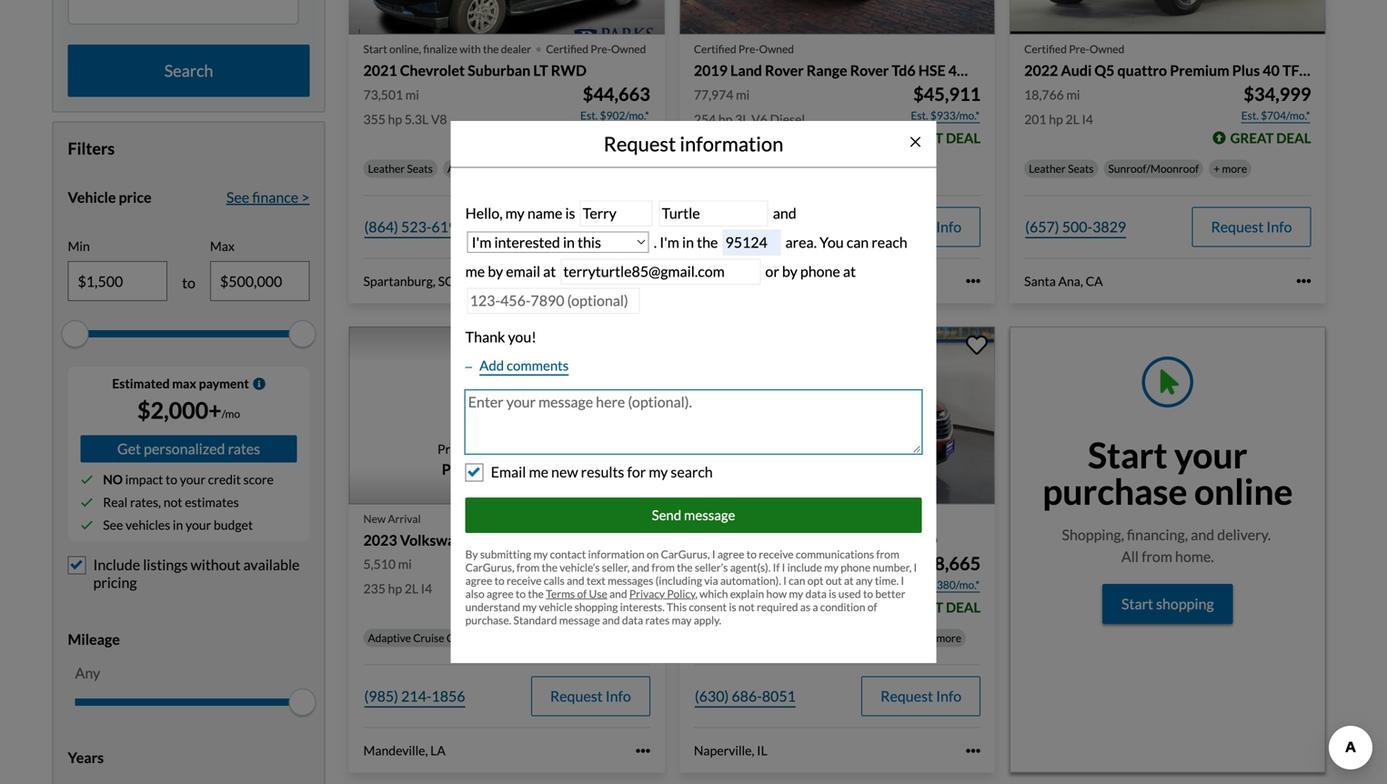 Task type: vqa. For each thing, say whether or not it's contained in the screenshot.
CarGurus.com inside the cargurus.com website (the "site") is owned and operated by cargurus, inc. (or "cargurus"). by using this site, you explicitly agree to comply with and be bound by the following terms and conditions ("terms and conditions" or "agreement"), and all policies, rules, and instructions, and additional terms posted on or through the site, all of which are incorporated into this agreement. by registering for, logging into, visiting and/or otherwise using the site in any way, you indicate that you understand, intend to be legally bound by, and accept these terms and conditions. cargurus may change these terms and conditions at any time. your continued use of the site following appropriate notice of such modifications will be conclusively deemed acceptance of any changes to these terms and conditions. at all times, you are bound by the then-current version of these terms and conditions and all applicable laws. please review these terms and conditions periodically for changes.
no



Task type: describe. For each thing, give the bounding box(es) containing it.
see vehicles in your budget
[[103, 517, 253, 533]]

from up the time. in the right bottom of the page
[[877, 548, 900, 561]]

ellipsis h image for ·
[[636, 274, 650, 289]]

request info button for ·
[[531, 207, 650, 247]]

and inside shopping, financing, and delivery. all from home.
[[1191, 526, 1215, 544]]

your inside start your purchase online
[[1175, 434, 1248, 477]]

deal down $704/mo.*
[[1277, 130, 1312, 146]]

message inside , which explain how my data is used to better understand my vehicle shopping interests. this consent is not required as a condition of purchase. standard message and data rates may apply.
[[559, 614, 600, 627]]

condition
[[821, 600, 866, 614]]

without
[[191, 556, 241, 574]]

no impact to your credit score
[[103, 472, 274, 487]]

close modal request information image
[[909, 135, 923, 149]]

white 2022 audi q5 quattro premium plus 40 tfsi awd suv / crossover all-wheel drive 7-speed automatic image
[[1010, 0, 1326, 35]]

est. for ·
[[581, 109, 598, 122]]

1856
[[432, 688, 465, 705]]

+ more for range
[[883, 162, 917, 175]]

submitting
[[480, 548, 532, 561]]

great deal for $34,995
[[570, 599, 650, 616]]

shopping, financing, and delivery. all from home.
[[1062, 526, 1274, 566]]

i4 for $34,995
[[421, 581, 432, 597]]

standard
[[514, 614, 557, 627]]

and left text
[[567, 574, 585, 587]]

name
[[528, 204, 563, 222]]

to up real rates, not estimates
[[166, 472, 178, 487]]

also
[[466, 587, 485, 600]]

523-
[[401, 218, 432, 236]]

40
[[1263, 62, 1280, 79]]

.
[[654, 233, 657, 251]]

adaptive cruise control
[[368, 632, 484, 645]]

73,501 mi 355 hp 5.3l v8
[[364, 87, 447, 127]]

see for see vehicles in your budget
[[103, 517, 123, 533]]

mi for ·
[[406, 87, 419, 102]]

payment
[[199, 376, 249, 391]]

2023
[[364, 531, 397, 549]]

$45,911 est. $933/mo.* great deal
[[900, 83, 981, 146]]

+ for ·
[[525, 162, 531, 175]]

years
[[68, 749, 104, 767]]

leather for quattro
[[1029, 162, 1066, 175]]

chevrolet inside start online, finalize with the dealer · certified pre-owned 2021 chevrolet suburban lt rwd
[[400, 62, 465, 79]]

contact
[[550, 548, 586, 561]]

max
[[172, 376, 197, 391]]

and up area. in the right top of the page
[[770, 204, 797, 222]]

1 horizontal spatial me
[[529, 463, 549, 481]]

email
[[506, 263, 541, 280]]

price
[[119, 188, 152, 206]]

from up privacy policy link
[[652, 561, 675, 574]]

of inside , which explain how my data is used to better understand my vehicle shopping interests. this consent is not required as a condition of purchase. standard message and data rates may apply.
[[868, 600, 878, 614]]

use
[[589, 587, 608, 600]]

lt inside certified pre-owned 2020 chevrolet equinox 2.0t lt fwd
[[886, 531, 901, 549]]

$44,663 est. $902/mo.* great deal
[[570, 83, 650, 146]]

and right use
[[610, 587, 627, 600]]

if
[[773, 561, 780, 574]]

time.
[[875, 574, 899, 587]]

send message
[[652, 507, 736, 523]]

more for quattro
[[1223, 162, 1248, 175]]

lt inside start online, finalize with the dealer · certified pre-owned 2021 chevrolet suburban lt rwd
[[533, 62, 548, 79]]

request info button for quattro
[[1193, 207, 1312, 247]]

1 vertical spatial data
[[622, 614, 644, 627]]

to left max text field
[[182, 274, 196, 292]]

500-
[[1063, 218, 1093, 236]]

to up automation).
[[747, 548, 757, 561]]

2400
[[762, 218, 796, 236]]

at down you
[[843, 263, 856, 280]]

owned inside start online, finalize with the dealer · certified pre-owned 2021 chevrolet suburban lt rwd
[[611, 42, 646, 56]]

message inside send message button
[[684, 507, 736, 523]]

minus image
[[466, 363, 472, 372]]

>
[[301, 188, 310, 206]]

range
[[807, 62, 848, 79]]

$44,663
[[583, 83, 650, 105]]

owned for $18,665
[[759, 512, 794, 525]]

deal for ·
[[616, 130, 650, 146]]

vehicle photo unavailable image
[[349, 327, 665, 504]]

Min text field
[[69, 262, 167, 300]]

43,209 mi 170 hp 1.5l i4
[[694, 556, 773, 597]]

(985) 214-1856
[[364, 688, 465, 705]]

calls
[[544, 574, 565, 587]]

(901)
[[695, 218, 729, 236]]

$45,911
[[914, 83, 981, 105]]

naperville, il
[[694, 743, 768, 758]]

add
[[480, 357, 504, 374]]

2l for $34,995
[[405, 581, 419, 597]]

the left terms
[[528, 587, 544, 600]]

the up policy at bottom
[[677, 561, 693, 574]]

equinox
[[798, 531, 851, 549]]

more for range
[[892, 162, 917, 175]]

2 horizontal spatial is
[[829, 587, 837, 600]]

ellipsis h image for $34,995
[[636, 744, 650, 758]]

43,209
[[694, 556, 734, 572]]

$34,995 est. $683/mo.*
[[581, 553, 650, 592]]

info for ·
[[606, 218, 631, 236]]

info for range
[[936, 218, 962, 236]]

170
[[694, 581, 716, 597]]

Last name field
[[659, 201, 769, 227]]

(including
[[656, 574, 702, 587]]

owned for $45,911
[[759, 42, 794, 56]]

to up standard
[[516, 587, 526, 600]]

get personalized rates button
[[81, 436, 297, 463]]

interests.
[[620, 600, 665, 614]]

request info for quattro
[[1212, 218, 1293, 236]]

the down the last name field
[[697, 233, 718, 251]]

understand
[[466, 600, 520, 614]]

info for sport
[[606, 688, 631, 705]]

18,766
[[1025, 87, 1064, 102]]

great down text
[[570, 599, 613, 616]]

on
[[647, 548, 659, 561]]

shopping inside "button"
[[1157, 595, 1215, 613]]

pre- for $45,911
[[739, 42, 759, 56]]

ellipsis h image for $45,911
[[967, 274, 981, 289]]

alloy
[[448, 162, 472, 175]]

request info for range
[[881, 218, 962, 236]]

sc
[[438, 273, 454, 289]]

my left contact
[[534, 548, 548, 561]]

fwd for $18,665
[[904, 531, 938, 549]]

santa ana, ca
[[1025, 273, 1104, 289]]

more for ·
[[533, 162, 559, 175]]

more down est. $380/mo.* button
[[937, 632, 962, 645]]

vehicles
[[126, 517, 170, 533]]

1 horizontal spatial information
[[680, 132, 784, 156]]

Email address email field
[[561, 259, 761, 285]]

(657) 500-3829
[[1026, 218, 1127, 236]]

great down est. $704/mo.* button
[[1231, 130, 1274, 146]]

agent(s).
[[730, 561, 771, 574]]

shopping inside , which explain how my data is used to better understand my vehicle shopping interests. this consent is not required as a condition of purchase. standard message and data rates may apply.
[[575, 600, 618, 614]]

black 2019 land rover range rover td6 hse 4wd suv / crossover all-wheel drive automatic image
[[680, 0, 996, 35]]

purchase.
[[466, 614, 512, 627]]

black 2021 chevrolet suburban lt rwd suv / crossover 4x2 null image
[[349, 0, 665, 35]]

request info button for 2.0t
[[862, 677, 981, 717]]

1 horizontal spatial cargurus,
[[661, 548, 710, 561]]

at inside by submitting my contact information on cargurus, i agree to receive communications from cargurus, from the vehicle's seller, and from the seller's agent(s). if i include my phone number, i agree to receive calls and text messages (including via automation). i can opt out at any time. i also agree to the
[[844, 574, 854, 587]]

73,501
[[364, 87, 403, 102]]

include listings without available pricing
[[93, 556, 300, 591]]

wheels
[[474, 162, 510, 175]]

land
[[731, 62, 762, 79]]

check image for see vehicles in your budget
[[81, 519, 93, 532]]

include
[[93, 556, 140, 574]]

seats for range
[[738, 162, 764, 175]]

hello, my name is
[[466, 204, 578, 222]]

add comments
[[480, 357, 569, 374]]

il
[[757, 743, 768, 758]]

my left vehicle
[[523, 600, 537, 614]]

hse
[[919, 62, 946, 79]]

at inside area. you can reach me by email at
[[543, 263, 556, 280]]

sport
[[558, 531, 594, 549]]

tfsi
[[1283, 62, 1312, 79]]

(985)
[[364, 688, 399, 705]]

ca
[[1086, 273, 1104, 289]]

est. $902/mo.* button
[[580, 106, 650, 125]]

0 horizontal spatial is
[[566, 204, 576, 222]]

get
[[117, 440, 141, 458]]

request for ·
[[550, 218, 603, 236]]

spartanburg, sc
[[364, 273, 454, 289]]

privacy policy link
[[630, 587, 696, 600]]

you
[[820, 233, 844, 251]]

with inside start online, finalize with the dealer · certified pre-owned 2021 chevrolet suburban lt rwd
[[460, 42, 481, 56]]

certified pre-owned 2022 audi q5 quattro premium plus 40 tfsi awd
[[1025, 42, 1351, 79]]

explain
[[730, 587, 765, 600]]

First name field
[[580, 201, 653, 227]]

2 by from the left
[[782, 263, 798, 280]]

(630) 686-8051
[[695, 688, 796, 705]]

control
[[447, 632, 484, 645]]

q5
[[1095, 62, 1115, 79]]

search
[[671, 463, 713, 481]]

seats for ·
[[407, 162, 433, 175]]

from down cross
[[517, 561, 540, 574]]

request for quattro
[[1212, 218, 1264, 236]]

your for see vehicles in your budget
[[186, 517, 211, 533]]

this
[[667, 600, 687, 614]]

communications
[[796, 548, 875, 561]]

+ more down est. $380/mo.* button
[[928, 632, 962, 645]]

min
[[68, 238, 90, 254]]

request info for ·
[[550, 218, 631, 236]]

santa
[[1025, 273, 1056, 289]]

my right opt
[[825, 561, 839, 574]]

1.5l
[[735, 581, 759, 597]]

my right how
[[789, 587, 804, 600]]

certified for $18,665
[[694, 512, 737, 525]]

and inside , which explain how my data is used to better understand my vehicle shopping interests. this consent is not required as a condition of purchase. standard message and data rates may apply.
[[602, 614, 620, 627]]

hp for sport
[[388, 581, 402, 597]]

awd
[[1315, 62, 1351, 79]]

request information dialog
[[451, 121, 937, 663]]

spartanburg,
[[364, 273, 436, 289]]

la
[[431, 743, 446, 758]]

request info button for range
[[862, 207, 981, 247]]



Task type: locate. For each thing, give the bounding box(es) containing it.
3 leather seats from the left
[[1029, 162, 1094, 175]]

i4
[[1082, 111, 1094, 127], [421, 581, 432, 597], [762, 581, 773, 597]]

ellipsis h image for 2.0t
[[967, 744, 981, 758]]

mi for range
[[736, 87, 750, 102]]

3 seats from the left
[[1068, 162, 1094, 175]]

0 horizontal spatial cargurus,
[[466, 561, 515, 574]]

owned inside certified pre-owned 2020 chevrolet equinox 2.0t lt fwd
[[759, 512, 794, 525]]

0 horizontal spatial leather seats
[[368, 162, 433, 175]]

pre- inside start online, finalize with the dealer · certified pre-owned 2021 chevrolet suburban lt rwd
[[591, 42, 611, 56]]

254
[[694, 111, 716, 127]]

certified up rwd
[[546, 42, 589, 56]]

leather seats for range
[[699, 162, 764, 175]]

information down 3l at top right
[[680, 132, 784, 156]]

check image
[[81, 496, 93, 509], [81, 519, 93, 532]]

0 vertical spatial in
[[682, 233, 694, 251]]

impact
[[125, 472, 163, 487]]

ellipsis h image
[[967, 274, 981, 289], [1297, 274, 1312, 289], [636, 744, 650, 758]]

pre- for $34,999
[[1069, 42, 1090, 56]]

td6
[[892, 62, 916, 79]]

information inside by submitting my contact information on cargurus, i agree to receive communications from cargurus, from the vehicle's seller, and from the seller's agent(s). if i include my phone number, i agree to receive calls and text messages (including via automation). i can opt out at any time. i also agree to the
[[588, 548, 645, 561]]

chevrolet inside certified pre-owned 2020 chevrolet equinox 2.0t lt fwd
[[731, 531, 796, 549]]

1 rover from the left
[[765, 62, 804, 79]]

add comments button
[[466, 355, 569, 376]]

certified up 2020
[[694, 512, 737, 525]]

and up home.
[[1191, 526, 1215, 544]]

and up $683/mo.*
[[632, 561, 650, 574]]

pre- inside certified pre-owned 2022 audi q5 quattro premium plus 40 tfsi awd
[[1069, 42, 1090, 56]]

1 horizontal spatial see
[[227, 188, 249, 206]]

fwd up $18,665
[[904, 531, 938, 549]]

0 vertical spatial rates
[[228, 440, 260, 458]]

est. for sport
[[581, 578, 598, 592]]

0 horizontal spatial 2l
[[405, 581, 419, 597]]

fwd inside 'new arrival 2023 volkswagen atlas cross sport se fwd with technology'
[[616, 531, 650, 549]]

certified inside certified pre-owned 2022 audi q5 quattro premium plus 40 tfsi awd
[[1025, 42, 1067, 56]]

i4 inside "5,510 mi 235 hp 2l i4"
[[421, 581, 432, 597]]

+ more down close modal request information image
[[883, 162, 917, 175]]

with right finalize
[[460, 42, 481, 56]]

77,974 mi 254 hp 3l v6 diesel
[[694, 87, 805, 127]]

comments
[[507, 357, 569, 374]]

2l right 235 on the bottom left
[[405, 581, 419, 597]]

1 horizontal spatial i4
[[762, 581, 773, 597]]

1 horizontal spatial receive
[[759, 548, 794, 561]]

est. right better
[[911, 578, 929, 592]]

est. for range
[[911, 109, 929, 122]]

your down estimates at the bottom
[[186, 517, 211, 533]]

how
[[767, 587, 787, 600]]

info for quattro
[[1267, 218, 1293, 236]]

at
[[543, 263, 556, 280], [843, 263, 856, 280], [844, 574, 854, 587]]

hp for range
[[719, 111, 733, 127]]

of left use
[[577, 587, 587, 600]]

hp inside 73,501 mi 355 hp 5.3l v8
[[388, 111, 402, 127]]

deal down $683/mo.*
[[616, 599, 650, 616]]

2021
[[364, 62, 397, 79]]

2 horizontal spatial seats
[[1068, 162, 1094, 175]]

pre- inside certified pre-owned 2019 land rover range rover td6 hse 4wd
[[739, 42, 759, 56]]

to
[[182, 274, 196, 292], [166, 472, 178, 487], [747, 548, 757, 561], [495, 574, 505, 587], [516, 587, 526, 600], [864, 587, 874, 600]]

hp right 235 on the bottom left
[[388, 581, 402, 597]]

sunroof/moonroof down diesel
[[778, 162, 869, 175]]

with
[[460, 42, 481, 56], [653, 531, 682, 549]]

deal inside $45,911 est. $933/mo.* great deal
[[946, 130, 981, 146]]

fwd for $34,995
[[616, 531, 650, 549]]

owned for $34,999
[[1090, 42, 1125, 56]]

2 horizontal spatial leather
[[1029, 162, 1066, 175]]

by inside area. you can reach me by email at
[[488, 263, 503, 280]]

2 rover from the left
[[850, 62, 889, 79]]

mi for sport
[[398, 556, 412, 572]]

2l inside 18,766 mi 201 hp 2l i4
[[1066, 111, 1080, 127]]

Zip code field
[[723, 230, 781, 256]]

and down terms of use and privacy policy
[[602, 614, 620, 627]]

owned inside certified pre-owned 2022 audi q5 quattro premium plus 40 tfsi awd
[[1090, 42, 1125, 56]]

receive up automation).
[[759, 548, 794, 561]]

1 vertical spatial start
[[1088, 434, 1168, 477]]

start for online,
[[364, 42, 387, 56]]

message down terms of use link
[[559, 614, 600, 627]]

0 horizontal spatial data
[[622, 614, 644, 627]]

+ more
[[525, 162, 559, 175], [883, 162, 917, 175], [1214, 162, 1248, 175], [928, 632, 962, 645]]

start for shopping
[[1122, 595, 1154, 613]]

agree
[[718, 548, 745, 561], [466, 574, 493, 587], [487, 587, 514, 600]]

shopping down home.
[[1157, 595, 1215, 613]]

pre- for $18,665
[[739, 512, 759, 525]]

pre-
[[591, 42, 611, 56], [739, 42, 759, 56], [1069, 42, 1090, 56], [739, 512, 759, 525]]

not down 1.5l
[[739, 600, 755, 614]]

mi down land
[[736, 87, 750, 102]]

not up 'see vehicles in your budget'
[[164, 495, 182, 510]]

great deal for $34,999
[[1231, 130, 1312, 146]]

hp right 355
[[388, 111, 402, 127]]

1 horizontal spatial with
[[653, 531, 682, 549]]

0 horizontal spatial receive
[[507, 574, 542, 587]]

in inside request information dialog
[[682, 233, 694, 251]]

the up terms
[[542, 561, 558, 574]]

1 vertical spatial ellipsis h image
[[967, 744, 981, 758]]

great down est. $902/mo.* button
[[570, 130, 613, 146]]

0 vertical spatial information
[[680, 132, 784, 156]]

1 horizontal spatial rover
[[850, 62, 889, 79]]

rates up score
[[228, 440, 260, 458]]

1 vertical spatial message
[[559, 614, 600, 627]]

hp right via
[[719, 581, 733, 597]]

estimated
[[112, 376, 170, 391]]

deal for range
[[946, 130, 981, 146]]

1 vertical spatial can
[[789, 574, 806, 587]]

ellipsis h image
[[636, 274, 650, 289], [967, 744, 981, 758]]

pre- inside certified pre-owned 2020 chevrolet equinox 2.0t lt fwd
[[739, 512, 759, 525]]

certified up 2022
[[1025, 42, 1067, 56]]

1 horizontal spatial ellipsis h image
[[967, 274, 981, 289]]

hp inside 43,209 mi 170 hp 1.5l i4
[[719, 581, 733, 597]]

pre- up audi
[[1069, 42, 1090, 56]]

0 vertical spatial chevrolet
[[400, 62, 465, 79]]

0 horizontal spatial seats
[[407, 162, 433, 175]]

at right out in the right of the page
[[844, 574, 854, 587]]

214-
[[401, 688, 432, 705]]

1 vertical spatial receive
[[507, 574, 542, 587]]

shopping down text
[[575, 600, 618, 614]]

(901) 665-2400
[[695, 218, 796, 236]]

201
[[1025, 111, 1047, 127]]

2020
[[694, 531, 728, 549]]

leather seats for quattro
[[1029, 162, 1094, 175]]

i4 for $34,999
[[1082, 111, 1094, 127]]

request info for sport
[[550, 688, 631, 705]]

0 horizontal spatial message
[[559, 614, 600, 627]]

(864)
[[364, 218, 399, 236]]

arrival
[[388, 512, 421, 525]]

my left name at the top left
[[506, 204, 525, 222]]

cargurus, up (including
[[661, 548, 710, 561]]

1 horizontal spatial shopping
[[1157, 595, 1215, 613]]

can inside area. you can reach me by email at
[[847, 233, 869, 251]]

0 vertical spatial check image
[[81, 496, 93, 509]]

mi inside 18,766 mi 201 hp 2l i4
[[1067, 87, 1081, 102]]

start inside start your purchase online
[[1088, 434, 1168, 477]]

deal down $902/mo.*
[[616, 130, 650, 146]]

mi inside "5,510 mi 235 hp 2l i4"
[[398, 556, 412, 572]]

great for range
[[900, 130, 944, 146]]

in down real rates, not estimates
[[173, 517, 183, 533]]

0 horizontal spatial in
[[173, 517, 183, 533]]

in for vehicles
[[173, 517, 183, 533]]

Comments text field
[[466, 390, 922, 454]]

0 horizontal spatial i4
[[421, 581, 432, 597]]

$18,665 est. $380/mo.* great deal
[[900, 553, 981, 616]]

. i'm in the
[[654, 233, 721, 251]]

pre- up land
[[739, 42, 759, 56]]

est. down $34,999
[[1242, 109, 1259, 122]]

home.
[[1176, 548, 1215, 566]]

0 horizontal spatial with
[[460, 42, 481, 56]]

2 horizontal spatial i4
[[1082, 111, 1094, 127]]

see
[[227, 188, 249, 206], [103, 517, 123, 533]]

(985) 214-1856 button
[[364, 677, 466, 717]]

certified inside start online, finalize with the dealer · certified pre-owned 2021 chevrolet suburban lt rwd
[[546, 42, 589, 56]]

lt
[[533, 62, 548, 79], [886, 531, 901, 549]]

terms of use link
[[546, 587, 608, 600]]

0 vertical spatial great deal
[[1231, 130, 1312, 146]]

is right name at the top left
[[566, 204, 576, 222]]

est. $380/mo.* button
[[910, 576, 981, 594]]

0 horizontal spatial sunroof/moonroof
[[778, 162, 869, 175]]

great down est. $380/mo.* button
[[900, 599, 944, 616]]

2 vertical spatial start
[[1122, 595, 1154, 613]]

0 horizontal spatial information
[[588, 548, 645, 561]]

phone down you
[[801, 263, 841, 280]]

from down financing,
[[1142, 548, 1173, 566]]

start down all
[[1122, 595, 1154, 613]]

the up suburban
[[483, 42, 499, 56]]

more down est. $704/mo.* button
[[1223, 162, 1248, 175]]

$18,665
[[914, 553, 981, 575]]

1 vertical spatial great deal
[[570, 599, 650, 616]]

i4 for $18,665
[[762, 581, 773, 597]]

0 vertical spatial not
[[164, 495, 182, 510]]

1 horizontal spatial is
[[729, 600, 737, 614]]

request info for 2.0t
[[881, 688, 962, 705]]

with down send
[[653, 531, 682, 549]]

seats up 500-
[[1068, 162, 1094, 175]]

request for sport
[[550, 688, 603, 705]]

0 vertical spatial 2l
[[1066, 111, 1080, 127]]

2l inside "5,510 mi 235 hp 2l i4"
[[405, 581, 419, 597]]

0 horizontal spatial great deal
[[570, 599, 650, 616]]

est. $933/mo.* button
[[910, 106, 981, 125]]

1 horizontal spatial leather seats
[[699, 162, 764, 175]]

1 horizontal spatial 2l
[[1066, 111, 1080, 127]]

1 by from the left
[[488, 263, 503, 280]]

2.0t
[[854, 531, 883, 549]]

great for ·
[[570, 130, 613, 146]]

2 horizontal spatial ellipsis h image
[[1297, 274, 1312, 289]]

see down real
[[103, 517, 123, 533]]

start shopping
[[1122, 595, 1215, 613]]

0 horizontal spatial rates
[[228, 440, 260, 458]]

1 horizontal spatial message
[[684, 507, 736, 523]]

see left finance
[[227, 188, 249, 206]]

1 horizontal spatial rates
[[646, 614, 670, 627]]

to inside , which explain how my data is used to better understand my vehicle shopping interests. this consent is not required as a condition of purchase. standard message and data rates may apply.
[[864, 587, 874, 600]]

ZIP telephone field
[[68, 0, 299, 24]]

est. inside $45,911 est. $933/mo.* great deal
[[911, 109, 929, 122]]

info circle image
[[253, 378, 266, 390]]

fwd inside certified pre-owned 2020 chevrolet equinox 2.0t lt fwd
[[904, 531, 938, 549]]

1 vertical spatial phone
[[841, 561, 871, 574]]

+ for quattro
[[1214, 162, 1220, 175]]

0 horizontal spatial of
[[577, 587, 587, 600]]

2019
[[694, 62, 728, 79]]

+ for range
[[883, 162, 890, 175]]

(630) 686-8051 button
[[694, 677, 797, 717]]

1 horizontal spatial sunroof/moonroof
[[1109, 162, 1200, 175]]

to right the 'used'
[[864, 587, 874, 600]]

request info button for sport
[[531, 677, 650, 717]]

in right i'm
[[682, 233, 694, 251]]

2 seats from the left
[[738, 162, 764, 175]]

leather for range
[[699, 162, 736, 175]]

phone up the 'used'
[[841, 561, 871, 574]]

with inside 'new arrival 2023 volkswagen atlas cross sport se fwd with technology'
[[653, 531, 682, 549]]

is right which
[[729, 600, 737, 614]]

memphis,
[[694, 273, 749, 289]]

0 horizontal spatial phone
[[801, 263, 841, 280]]

start up financing,
[[1088, 434, 1168, 477]]

can inside by submitting my contact information on cargurus, i agree to receive communications from cargurus, from the vehicle's seller, and from the seller's agent(s). if i include my phone number, i agree to receive calls and text messages (including via automation). i can opt out at any time. i also agree to the
[[789, 574, 806, 587]]

owned up "if"
[[759, 512, 794, 525]]

mi inside 77,974 mi 254 hp 3l v6 diesel
[[736, 87, 750, 102]]

better
[[876, 587, 906, 600]]

i4 inside 18,766 mi 201 hp 2l i4
[[1082, 111, 1094, 127]]

0 vertical spatial ellipsis h image
[[636, 274, 650, 289]]

rwd
[[551, 62, 587, 79]]

0 vertical spatial lt
[[533, 62, 548, 79]]

est. inside $44,663 est. $902/mo.* great deal
[[581, 109, 598, 122]]

hp for 2.0t
[[719, 581, 733, 597]]

1 horizontal spatial not
[[739, 600, 755, 614]]

rates,
[[130, 495, 161, 510]]

memphis, tn
[[694, 273, 768, 289]]

0 horizontal spatial rover
[[765, 62, 804, 79]]

v8
[[431, 111, 447, 127]]

my right for
[[649, 463, 668, 481]]

hp left 3l at top right
[[719, 111, 733, 127]]

certified inside certified pre-owned 2020 chevrolet equinox 2.0t lt fwd
[[694, 512, 737, 525]]

2l for $34,999
[[1066, 111, 1080, 127]]

see finance > link
[[227, 186, 310, 208]]

check image
[[81, 474, 93, 486]]

me inside area. you can reach me by email at
[[466, 263, 485, 280]]

1 horizontal spatial by
[[782, 263, 798, 280]]

1 vertical spatial lt
[[886, 531, 901, 549]]

rates inside button
[[228, 440, 260, 458]]

0 horizontal spatial lt
[[533, 62, 548, 79]]

for
[[627, 463, 646, 481]]

mileage
[[68, 631, 120, 648]]

or
[[766, 263, 780, 280]]

great down est. $933/mo.* button
[[900, 130, 944, 146]]

1 horizontal spatial of
[[868, 600, 878, 614]]

hp for quattro
[[1049, 111, 1064, 127]]

cross
[[518, 531, 555, 549]]

your up "delivery." on the bottom right of page
[[1175, 434, 1248, 477]]

$34,999 est. $704/mo.*
[[1242, 83, 1312, 122]]

leather for ·
[[368, 162, 405, 175]]

mi for quattro
[[1067, 87, 1081, 102]]

1 horizontal spatial can
[[847, 233, 869, 251]]

1 horizontal spatial leather
[[699, 162, 736, 175]]

request for range
[[881, 218, 934, 236]]

0 horizontal spatial shopping
[[575, 600, 618, 614]]

0 horizontal spatial me
[[466, 263, 485, 280]]

owned up q5
[[1090, 42, 1125, 56]]

which
[[700, 587, 728, 600]]

0 vertical spatial see
[[227, 188, 249, 206]]

request inside request information dialog
[[604, 132, 676, 156]]

+ more up name at the top left
[[525, 162, 559, 175]]

at right email
[[543, 263, 556, 280]]

rates left 'may'
[[646, 614, 670, 627]]

out
[[826, 574, 842, 587]]

from inside shopping, financing, and delivery. all from home.
[[1142, 548, 1173, 566]]

owned inside certified pre-owned 2019 land rover range rover td6 hse 4wd
[[759, 42, 794, 56]]

suburban
[[468, 62, 531, 79]]

cajun red tintcoat 2020 chevrolet equinox 2.0t lt fwd suv / crossover front-wheel drive 6-speed automatic overdrive image
[[680, 327, 996, 504]]

information
[[680, 132, 784, 156], [588, 548, 645, 561]]

search button
[[68, 44, 310, 97]]

tn
[[751, 273, 768, 289]]

est. inside $18,665 est. $380/mo.* great deal
[[911, 578, 929, 592]]

apply.
[[694, 614, 722, 627]]

mi right the 5,510 in the bottom of the page
[[398, 556, 412, 572]]

6195
[[432, 218, 465, 236]]

see for see finance >
[[227, 188, 249, 206]]

great inside $18,665 est. $380/mo.* great deal
[[900, 599, 944, 616]]

est. down vehicle's
[[581, 578, 598, 592]]

certified inside certified pre-owned 2019 land rover range rover td6 hse 4wd
[[694, 42, 737, 56]]

+ more for ·
[[525, 162, 559, 175]]

0 vertical spatial me
[[466, 263, 485, 280]]

hp inside 18,766 mi 201 hp 2l i4
[[1049, 111, 1064, 127]]

0 horizontal spatial leather
[[368, 162, 405, 175]]

2l right 201 on the right top of the page
[[1066, 111, 1080, 127]]

deal down $933/mo.*
[[946, 130, 981, 146]]

1 fwd from the left
[[616, 531, 650, 549]]

mi up automation).
[[736, 556, 750, 572]]

1 seats from the left
[[407, 162, 433, 175]]

0 horizontal spatial ellipsis h image
[[636, 744, 650, 758]]

check image for real rates, not estimates
[[81, 496, 93, 509]]

certified for $45,911
[[694, 42, 737, 56]]

2 horizontal spatial leather seats
[[1029, 162, 1094, 175]]

not inside , which explain how my data is used to better understand my vehicle shopping interests. this consent is not required as a condition of purchase. standard message and data rates may apply.
[[739, 600, 755, 614]]

leather seats down 5.3l
[[368, 162, 433, 175]]

plus
[[1233, 62, 1261, 79]]

owned up land
[[759, 42, 794, 56]]

est. for 2.0t
[[911, 578, 929, 592]]

1 horizontal spatial fwd
[[904, 531, 938, 549]]

1 horizontal spatial great deal
[[1231, 130, 1312, 146]]

start inside start shopping "button"
[[1122, 595, 1154, 613]]

data down include
[[806, 587, 827, 600]]

start your purchase online
[[1043, 434, 1294, 513]]

mi inside 43,209 mi 170 hp 1.5l i4
[[736, 556, 750, 572]]

any
[[856, 574, 873, 587]]

3 leather from the left
[[1029, 162, 1066, 175]]

1 vertical spatial me
[[529, 463, 549, 481]]

(901) 665-2400 button
[[694, 207, 797, 247]]

18,766 mi 201 hp 2l i4
[[1025, 87, 1094, 127]]

i4 right 1.5l
[[762, 581, 773, 597]]

request for 2.0t
[[881, 688, 934, 705]]

1 horizontal spatial ellipsis h image
[[967, 744, 981, 758]]

i4 inside 43,209 mi 170 hp 1.5l i4
[[762, 581, 773, 597]]

certified up 2019
[[694, 42, 737, 56]]

0 horizontal spatial not
[[164, 495, 182, 510]]

may
[[672, 614, 692, 627]]

rover left td6
[[850, 62, 889, 79]]

/mo
[[222, 407, 240, 421]]

great inside $44,663 est. $902/mo.* great deal
[[570, 130, 613, 146]]

terms
[[546, 587, 575, 600]]

i4 left the also
[[421, 581, 432, 597]]

request info button
[[531, 207, 650, 247], [862, 207, 981, 247], [1193, 207, 1312, 247], [531, 677, 650, 717], [862, 677, 981, 717]]

Max text field
[[211, 262, 309, 300]]

from
[[877, 548, 900, 561], [1142, 548, 1173, 566], [517, 561, 540, 574], [652, 561, 675, 574]]

0 vertical spatial message
[[684, 507, 736, 523]]

1 sunroof/moonroof from the left
[[778, 162, 869, 175]]

est. inside $34,995 est. $683/mo.*
[[581, 578, 598, 592]]

ellipsis h image for $34,999
[[1297, 274, 1312, 289]]

to down 'submitting'
[[495, 574, 505, 587]]

1 vertical spatial with
[[653, 531, 682, 549]]

1 vertical spatial check image
[[81, 519, 93, 532]]

$34,995
[[583, 553, 650, 575]]

your for no impact to your credit score
[[180, 472, 206, 487]]

hp inside 77,974 mi 254 hp 3l v6 diesel
[[719, 111, 733, 127]]

more up name at the top left
[[533, 162, 559, 175]]

0 horizontal spatial chevrolet
[[400, 62, 465, 79]]

shopping
[[1157, 595, 1215, 613], [575, 600, 618, 614]]

privacy
[[630, 587, 665, 600]]

1 vertical spatial rates
[[646, 614, 670, 627]]

by
[[488, 263, 503, 280], [782, 263, 798, 280]]

0 vertical spatial data
[[806, 587, 827, 600]]

1 horizontal spatial seats
[[738, 162, 764, 175]]

1 vertical spatial in
[[173, 517, 183, 533]]

5,510
[[364, 556, 396, 572]]

2 fwd from the left
[[904, 531, 938, 549]]

chevrolet down finalize
[[400, 62, 465, 79]]

delivery.
[[1218, 526, 1271, 544]]

sunroof/moonroof for $34,999
[[1109, 162, 1200, 175]]

leather seats for ·
[[368, 162, 433, 175]]

4wd
[[949, 62, 983, 79]]

deal for 2.0t
[[946, 599, 981, 616]]

by
[[466, 548, 478, 561]]

start inside start online, finalize with the dealer · certified pre-owned 2021 chevrolet suburban lt rwd
[[364, 42, 387, 56]]

phone inside by submitting my contact information on cargurus, i agree to receive communications from cargurus, from the vehicle's seller, and from the seller's agent(s). if i include my phone number, i agree to receive calls and text messages (including via automation). i can opt out at any time. i also agree to the
[[841, 561, 871, 574]]

+ more down est. $704/mo.* button
[[1214, 162, 1248, 175]]

0 horizontal spatial see
[[103, 517, 123, 533]]

1 horizontal spatial lt
[[886, 531, 901, 549]]

0 vertical spatial receive
[[759, 548, 794, 561]]

0 vertical spatial phone
[[801, 263, 841, 280]]

0 horizontal spatial fwd
[[616, 531, 650, 549]]

0 vertical spatial start
[[364, 42, 387, 56]]

and
[[770, 204, 797, 222], [1191, 526, 1215, 544], [632, 561, 650, 574], [567, 574, 585, 587], [610, 587, 627, 600], [602, 614, 620, 627]]

1 vertical spatial not
[[739, 600, 755, 614]]

search
[[164, 61, 213, 81]]

hp
[[388, 111, 402, 127], [719, 111, 733, 127], [1049, 111, 1064, 127], [388, 581, 402, 597], [719, 581, 733, 597]]

seats left alloy in the left top of the page
[[407, 162, 433, 175]]

1 check image from the top
[[81, 496, 93, 509]]

0 vertical spatial with
[[460, 42, 481, 56]]

pre- up $44,663
[[591, 42, 611, 56]]

deal down $380/mo.*
[[946, 599, 981, 616]]

est. inside the $34,999 est. $704/mo.*
[[1242, 109, 1259, 122]]

1 leather seats from the left
[[368, 162, 433, 175]]

0 horizontal spatial by
[[488, 263, 503, 280]]

2 sunroof/moonroof from the left
[[1109, 162, 1200, 175]]

sunroof/moonroof up 3829
[[1109, 162, 1200, 175]]

1 vertical spatial see
[[103, 517, 123, 533]]

real
[[103, 495, 128, 510]]

mi for 2.0t
[[736, 556, 750, 572]]

est. for quattro
[[1242, 109, 1259, 122]]

2 check image from the top
[[81, 519, 93, 532]]

certified for $34,999
[[1025, 42, 1067, 56]]

info for 2.0t
[[936, 688, 962, 705]]

1 vertical spatial 2l
[[405, 581, 419, 597]]

se
[[597, 531, 613, 549]]

1 leather from the left
[[368, 162, 405, 175]]

seats for quattro
[[1068, 162, 1094, 175]]

lt left rwd
[[533, 62, 548, 79]]

is left the 'used'
[[829, 587, 837, 600]]

(630)
[[695, 688, 729, 705]]

mi inside 73,501 mi 355 hp 5.3l v8
[[406, 87, 419, 102]]

hp for ·
[[388, 111, 402, 127]]

great for 2.0t
[[900, 599, 944, 616]]

fwd right se on the bottom left of the page
[[616, 531, 650, 549]]

0 horizontal spatial can
[[789, 574, 806, 587]]

2 leather seats from the left
[[699, 162, 764, 175]]

+ more for quattro
[[1214, 162, 1248, 175]]

mi up 5.3l
[[406, 87, 419, 102]]

1 horizontal spatial chevrolet
[[731, 531, 796, 549]]

start for your
[[1088, 434, 1168, 477]]

hp inside "5,510 mi 235 hp 2l i4"
[[388, 581, 402, 597]]

can right you
[[847, 233, 869, 251]]

1 horizontal spatial phone
[[841, 561, 871, 574]]

$683/mo.*
[[600, 578, 650, 592]]

2 leather from the left
[[699, 162, 736, 175]]

Phone (optional) telephone field
[[467, 288, 640, 314]]

deal inside $44,663 est. $902/mo.* great deal
[[616, 130, 650, 146]]

sunroof/moonroof for $45,911
[[778, 162, 869, 175]]

deal inside $18,665 est. $380/mo.* great deal
[[946, 599, 981, 616]]

in for i'm
[[682, 233, 694, 251]]

1 vertical spatial information
[[588, 548, 645, 561]]

leather down the request information
[[699, 162, 736, 175]]

rates inside , which explain how my data is used to better understand my vehicle shopping interests. this consent is not required as a condition of purchase. standard message and data rates may apply.
[[646, 614, 670, 627]]

quattro
[[1118, 62, 1168, 79]]

the inside start online, finalize with the dealer · certified pre-owned 2021 chevrolet suburban lt rwd
[[483, 42, 499, 56]]

1 vertical spatial chevrolet
[[731, 531, 796, 549]]

great inside $45,911 est. $933/mo.* great deal
[[900, 130, 944, 146]]



